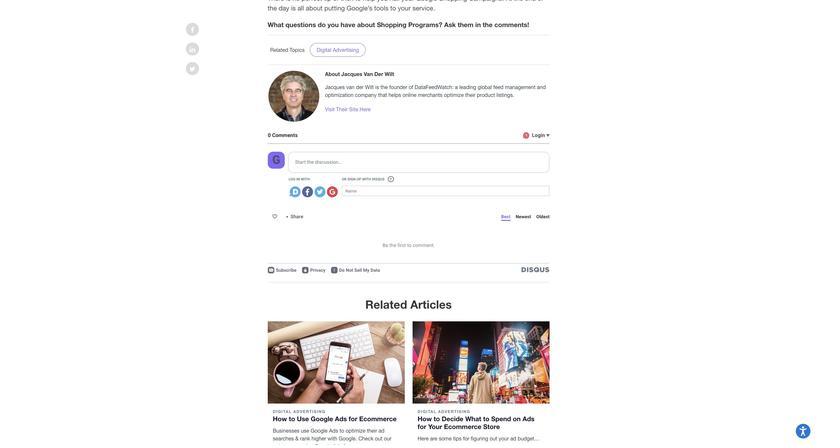 Task type: describe. For each thing, give the bounding box(es) containing it.
in
[[476, 20, 481, 28]]

are
[[430, 436, 438, 442]]

end
[[525, 0, 536, 2]]

to inside businesses use google ads to optimize their ad searches & rank higher with google. check out our pointers on using google ads for your ecommer
[[340, 428, 344, 434]]

to up google's
[[355, 0, 361, 2]]

ads up with
[[329, 428, 338, 434]]

1 vertical spatial is
[[291, 4, 296, 12]]

your right the nail
[[402, 0, 414, 2]]

google inside digital advertising how to use google ads for ecommerce
[[311, 415, 333, 423]]

some
[[439, 436, 452, 442]]

of inside jacques van der wilt is the founder of datafeedwatch: a leading global feed management and optimization company that helps online merchants optimize their product listings.
[[409, 84, 414, 90]]

perfect
[[302, 0, 322, 2]]

programs?
[[409, 20, 443, 28]]

0 horizontal spatial shopping
[[377, 20, 407, 28]]

optimize inside jacques van der wilt is the founder of datafeedwatch: a leading global feed management and optimization company that helps online merchants optimize their product listings.
[[444, 92, 464, 98]]

shopping inside there is no perfect tip or trick to help you nail your google shopping campaigns. at the end of the day is all about putting google's tools to your service.
[[439, 0, 467, 2]]

do
[[318, 20, 326, 28]]

higher
[[312, 436, 326, 442]]

optimize inside businesses use google ads to optimize their ad searches & rank higher with google. check out our pointers on using google ads for your ecommer
[[346, 428, 366, 434]]

online
[[403, 92, 417, 98]]

0 vertical spatial van
[[364, 71, 373, 77]]

jacques van der wilt is the founder of datafeedwatch: a leading global feed management and optimization company that helps online merchants optimize their product listings.
[[325, 84, 546, 98]]

your
[[428, 423, 442, 431]]

your down 'store'
[[499, 436, 509, 442]]

ads down with
[[333, 444, 342, 445]]

how for how to use google ads for ecommerce
[[273, 415, 287, 423]]

facebook image
[[191, 27, 194, 33]]

use
[[301, 428, 309, 434]]

0 vertical spatial what
[[268, 20, 284, 28]]

1 horizontal spatial advertising
[[333, 47, 359, 53]]

figuring
[[471, 436, 489, 442]]

digital advertising how to decide what to spend on ads for your ecommerce store
[[418, 409, 535, 431]]

them
[[458, 20, 474, 28]]

site
[[349, 106, 358, 112]]

1 vertical spatial about
[[357, 20, 375, 28]]

twitter image
[[190, 66, 196, 72]]

here
[[360, 106, 371, 112]]

ads inside digital advertising how to decide what to spend on ads for your ecommerce store
[[523, 415, 535, 423]]

nail
[[390, 0, 400, 2]]

google's
[[347, 4, 373, 12]]

about
[[325, 71, 340, 77]]

for inside digital advertising how to decide what to spend on ads for your ecommerce store
[[418, 423, 427, 431]]

digital advertising link
[[310, 43, 366, 57]]

there
[[268, 0, 284, 2]]

google inside there is no perfect tip or trick to help you nail your google shopping campaigns. at the end of the day is all about putting google's tools to your service.
[[416, 0, 437, 2]]

wilt inside jacques van der wilt is the founder of datafeedwatch: a leading global feed management and optimization company that helps online merchants optimize their product listings.
[[365, 84, 374, 90]]

datafeedwatch:
[[415, 84, 454, 90]]

what inside digital advertising how to decide what to spend on ads for your ecommerce store
[[466, 415, 482, 423]]

digital for how to use google ads for ecommerce
[[273, 409, 292, 414]]

spend
[[492, 415, 511, 423]]

product
[[477, 92, 495, 98]]

0 horizontal spatial is
[[286, 0, 291, 2]]

optimization
[[325, 92, 354, 98]]

at
[[506, 0, 512, 2]]

the right in
[[483, 20, 493, 28]]

ad inside businesses use google ads to optimize their ad searches & rank higher with google. check out our pointers on using google ads for your ecommer
[[379, 428, 385, 434]]

have
[[341, 20, 356, 28]]

1 horizontal spatial wilt
[[385, 71, 394, 77]]

comments!
[[495, 20, 530, 28]]

the right at
[[514, 0, 523, 2]]

merchants
[[418, 92, 443, 98]]

2 out from the left
[[490, 436, 498, 442]]

on inside digital advertising how to decide what to spend on ads for your ecommerce store
[[513, 415, 521, 423]]

pointers
[[273, 444, 292, 445]]

0 horizontal spatial you
[[328, 20, 339, 28]]

check
[[359, 436, 374, 442]]

&
[[295, 436, 299, 442]]

on inside businesses use google ads to optimize their ad searches & rank higher with google. check out our pointers on using google ads for your ecommer
[[293, 444, 299, 445]]

digital advertising how to use google ads for ecommerce
[[273, 409, 397, 423]]

jacques inside jacques van der wilt is the founder of datafeedwatch: a leading global feed management and optimization company that helps online merchants optimize their product listings.
[[325, 84, 345, 90]]

listings.
[[497, 92, 515, 98]]

rank
[[300, 436, 310, 442]]

your inside businesses use google ads to optimize their ad searches & rank higher with google. check out our pointers on using google ads for your ecommer
[[351, 444, 362, 445]]

to left spend
[[483, 415, 490, 423]]

to left decide
[[434, 415, 440, 423]]

leading
[[460, 84, 477, 90]]

ecommerce inside digital advertising how to decide what to spend on ads for your ecommerce store
[[444, 423, 482, 431]]

google.
[[339, 436, 357, 442]]

putting
[[325, 4, 345, 12]]



Task type: vqa. For each thing, say whether or not it's contained in the screenshot.
the fees.
no



Task type: locate. For each thing, give the bounding box(es) containing it.
ads
[[335, 415, 347, 423], [523, 415, 535, 423], [329, 428, 338, 434], [333, 444, 342, 445]]

0 horizontal spatial digital
[[273, 409, 292, 414]]

ad up our
[[379, 428, 385, 434]]

2 how from the left
[[418, 415, 432, 423]]

for up google.
[[349, 415, 358, 423]]

0 horizontal spatial of
[[409, 84, 414, 90]]

ecommerce up tips
[[444, 423, 482, 431]]

0 vertical spatial jacques
[[342, 71, 363, 77]]

how up here
[[418, 415, 432, 423]]

service.
[[413, 4, 435, 12]]

ask
[[444, 20, 456, 28]]

1 vertical spatial on
[[293, 444, 299, 445]]

0 horizontal spatial van
[[346, 84, 355, 90]]

google up higher
[[311, 428, 328, 434]]

digital advertising
[[317, 47, 359, 53]]

0 vertical spatial der
[[375, 71, 383, 77]]

their inside businesses use google ads to optimize their ad searches & rank higher with google. check out our pointers on using google ads for your ecommer
[[367, 428, 377, 434]]

0 horizontal spatial optimize
[[346, 428, 366, 434]]

questions
[[286, 20, 316, 28]]

related articles
[[366, 298, 452, 311]]

our
[[384, 436, 392, 442]]

0 vertical spatial you
[[377, 0, 388, 2]]

digital up your
[[418, 409, 437, 414]]

you right 'do'
[[328, 20, 339, 28]]

0 horizontal spatial on
[[293, 444, 299, 445]]

ads up budget…
[[523, 415, 535, 423]]

use
[[297, 415, 309, 423]]

all
[[298, 4, 304, 12]]

digital inside digital advertising how to decide what to spend on ads for your ecommerce store
[[418, 409, 437, 414]]

digital inside digital advertising how to use google ads for ecommerce
[[273, 409, 292, 414]]

der inside jacques van der wilt is the founder of datafeedwatch: a leading global feed management and optimization company that helps online merchants optimize their product listings.
[[356, 84, 364, 90]]

advertising up decide
[[438, 409, 471, 414]]

ad
[[379, 428, 385, 434], [511, 436, 517, 442]]

digital
[[317, 47, 332, 53], [273, 409, 292, 414], [418, 409, 437, 414]]

to down the nail
[[391, 4, 396, 12]]

helps
[[389, 92, 401, 98]]

1 vertical spatial ad
[[511, 436, 517, 442]]

ads inside digital advertising how to use google ads for ecommerce
[[335, 415, 347, 423]]

advertising for how to use google ads for ecommerce
[[294, 409, 326, 414]]

0 vertical spatial wilt
[[385, 71, 394, 77]]

google right use
[[311, 415, 333, 423]]

1 horizontal spatial related
[[366, 298, 407, 311]]

using
[[301, 444, 313, 445]]

ecommerce up our
[[359, 415, 397, 423]]

digital up about on the top left of the page
[[317, 47, 332, 53]]

how up the businesses
[[273, 415, 287, 423]]

0 vertical spatial related
[[270, 47, 288, 53]]

store
[[484, 423, 500, 431]]

topics
[[290, 47, 305, 53]]

related for related topics
[[270, 47, 288, 53]]

1 horizontal spatial ad
[[511, 436, 517, 442]]

1 horizontal spatial of
[[538, 0, 544, 2]]

to inside digital advertising how to use google ads for ecommerce
[[289, 415, 295, 423]]

a
[[455, 84, 458, 90]]

1 horizontal spatial out
[[490, 436, 498, 442]]

for up here
[[418, 423, 427, 431]]

1 horizontal spatial about
[[357, 20, 375, 28]]

0 vertical spatial about
[[306, 4, 323, 12]]

about
[[306, 4, 323, 12], [357, 20, 375, 28]]

the
[[514, 0, 523, 2], [268, 4, 277, 12], [483, 20, 493, 28], [381, 84, 388, 90]]

the down there
[[268, 4, 277, 12]]

for
[[349, 415, 358, 423], [418, 423, 427, 431], [463, 436, 470, 442], [344, 444, 350, 445]]

advertising inside digital advertising how to decide what to spend on ads for your ecommerce store
[[438, 409, 471, 414]]

1 vertical spatial you
[[328, 20, 339, 28]]

related topics
[[270, 47, 305, 53]]

about down perfect
[[306, 4, 323, 12]]

here
[[418, 436, 429, 442]]

jacques right about on the top left of the page
[[342, 71, 363, 77]]

wilt up company
[[365, 84, 374, 90]]

ecommerce inside digital advertising how to use google ads for ecommerce
[[359, 415, 397, 423]]

their left site
[[336, 106, 348, 112]]

2 horizontal spatial their
[[466, 92, 476, 98]]

on down the &
[[293, 444, 299, 445]]

digital for how to decide what to spend on ads for your ecommerce store
[[418, 409, 437, 414]]

1 horizontal spatial how
[[418, 415, 432, 423]]

google
[[416, 0, 437, 2], [311, 415, 333, 423], [311, 428, 328, 434], [315, 444, 332, 445]]

1 vertical spatial van
[[346, 84, 355, 90]]

wilt up founder
[[385, 71, 394, 77]]

digital up the businesses
[[273, 409, 292, 414]]

their inside jacques van der wilt is the founder of datafeedwatch: a leading global feed management and optimization company that helps online merchants optimize their product listings.
[[466, 92, 476, 98]]

to up google.
[[340, 428, 344, 434]]

0 horizontal spatial what
[[268, 20, 284, 28]]

1 horizontal spatial ecommerce
[[444, 423, 482, 431]]

2 vertical spatial is
[[376, 84, 379, 90]]

1 vertical spatial optimize
[[346, 428, 366, 434]]

van up optimization
[[346, 84, 355, 90]]

global
[[478, 84, 492, 90]]

searches
[[273, 436, 294, 442]]

advertising down have
[[333, 47, 359, 53]]

van inside jacques van der wilt is the founder of datafeedwatch: a leading global feed management and optimization company that helps online merchants optimize their product listings.
[[346, 84, 355, 90]]

der
[[375, 71, 383, 77], [356, 84, 364, 90]]

for down google.
[[344, 444, 350, 445]]

1 horizontal spatial optimize
[[444, 92, 464, 98]]

1 horizontal spatial what
[[466, 415, 482, 423]]

optimize
[[444, 92, 464, 98], [346, 428, 366, 434]]

of
[[538, 0, 544, 2], [409, 84, 414, 90]]

advertising up use
[[294, 409, 326, 414]]

advertising inside digital advertising how to use google ads for ecommerce
[[294, 409, 326, 414]]

what down day
[[268, 20, 284, 28]]

1 horizontal spatial you
[[377, 0, 388, 2]]

1 horizontal spatial van
[[364, 71, 373, 77]]

for right tips
[[463, 436, 470, 442]]

1 vertical spatial wilt
[[365, 84, 374, 90]]

out inside businesses use google ads to optimize their ad searches & rank higher with google. check out our pointers on using google ads for your ecommer
[[375, 436, 383, 442]]

0 vertical spatial shopping
[[439, 0, 467, 2]]

der up that at top left
[[375, 71, 383, 77]]

shopping up ask
[[439, 0, 467, 2]]

ad left budget…
[[511, 436, 517, 442]]

with
[[328, 436, 337, 442]]

1 horizontal spatial on
[[513, 415, 521, 423]]

shopping
[[439, 0, 467, 2], [377, 20, 407, 28]]

to
[[355, 0, 361, 2], [391, 4, 396, 12], [289, 415, 295, 423], [434, 415, 440, 423], [483, 415, 490, 423], [340, 428, 344, 434]]

of up online
[[409, 84, 414, 90]]

0 vertical spatial optimize
[[444, 92, 464, 98]]

is up that at top left
[[376, 84, 379, 90]]

tip
[[324, 0, 332, 2]]

you up tools
[[377, 0, 388, 2]]

here are some tips for figuring out your ad budget…
[[418, 436, 540, 442]]

their up check
[[367, 428, 377, 434]]

how inside digital advertising how to decide what to spend on ads for your ecommerce store
[[418, 415, 432, 423]]

feed
[[494, 84, 504, 90]]

that
[[378, 92, 387, 98]]

there is no perfect tip or trick to help you nail your google shopping campaigns. at the end of the day is all about putting google's tools to your service.
[[268, 0, 544, 12]]

visit their site here link
[[325, 105, 371, 113]]

your down google.
[[351, 444, 362, 445]]

open accessibe: accessibility options, statement and help image
[[800, 427, 807, 436]]

their down leading
[[466, 92, 476, 98]]

1 vertical spatial of
[[409, 84, 414, 90]]

shopping down tools
[[377, 20, 407, 28]]

optimize up google.
[[346, 428, 366, 434]]

1 horizontal spatial digital
[[317, 47, 332, 53]]

0 vertical spatial on
[[513, 415, 521, 423]]

help
[[363, 0, 376, 2]]

out left our
[[375, 436, 383, 442]]

1 vertical spatial jacques
[[325, 84, 345, 90]]

0 vertical spatial ad
[[379, 428, 385, 434]]

1 vertical spatial der
[[356, 84, 364, 90]]

about down google's
[[357, 20, 375, 28]]

linkedin image
[[190, 46, 195, 53]]

1 vertical spatial related
[[366, 298, 407, 311]]

for inside digital advertising how to use google ads for ecommerce
[[349, 415, 358, 423]]

is left the all
[[291, 4, 296, 12]]

google down higher
[[315, 444, 332, 445]]

articles
[[411, 298, 452, 311]]

campaigns.
[[469, 0, 504, 2]]

tools
[[374, 4, 389, 12]]

businesses
[[273, 428, 300, 434]]

and
[[537, 84, 546, 90]]

about jacques van der wilt
[[325, 71, 394, 77]]

what questions do you have about shopping programs? ask them in the comments!
[[268, 20, 530, 28]]

1 vertical spatial their
[[336, 106, 348, 112]]

1 vertical spatial shopping
[[377, 20, 407, 28]]

decide
[[442, 415, 464, 423]]

0 horizontal spatial out
[[375, 436, 383, 442]]

0 horizontal spatial wilt
[[365, 84, 374, 90]]

out
[[375, 436, 383, 442], [490, 436, 498, 442]]

or
[[333, 0, 339, 2]]

2 horizontal spatial is
[[376, 84, 379, 90]]

no
[[293, 0, 300, 2]]

2 horizontal spatial digital
[[418, 409, 437, 414]]

how for how to decide what to spend on ads for your ecommerce store
[[418, 415, 432, 423]]

jacques
[[342, 71, 363, 77], [325, 84, 345, 90]]

what left 'store'
[[466, 415, 482, 423]]

is
[[286, 0, 291, 2], [291, 4, 296, 12], [376, 84, 379, 90]]

of right the end
[[538, 0, 544, 2]]

1 out from the left
[[375, 436, 383, 442]]

0 horizontal spatial der
[[356, 84, 364, 90]]

tips
[[453, 436, 462, 442]]

2 horizontal spatial advertising
[[438, 409, 471, 414]]

1 horizontal spatial der
[[375, 71, 383, 77]]

jacques up optimization
[[325, 84, 345, 90]]

0 horizontal spatial advertising
[[294, 409, 326, 414]]

1 horizontal spatial is
[[291, 4, 296, 12]]

is inside jacques van der wilt is the founder of datafeedwatch: a leading global feed management and optimization company that helps online merchants optimize their product listings.
[[376, 84, 379, 90]]

you inside there is no perfect tip or trick to help you nail your google shopping campaigns. at the end of the day is all about putting google's tools to your service.
[[377, 0, 388, 2]]

related
[[270, 47, 288, 53], [366, 298, 407, 311]]

founder
[[390, 84, 408, 90]]

wilt
[[385, 71, 394, 77], [365, 84, 374, 90]]

your
[[402, 0, 414, 2], [398, 4, 411, 12], [499, 436, 509, 442], [351, 444, 362, 445]]

for inside businesses use google ads to optimize their ad searches & rank higher with google. check out our pointers on using google ads for your ecommer
[[344, 444, 350, 445]]

on
[[513, 415, 521, 423], [293, 444, 299, 445]]

related for related articles
[[366, 298, 407, 311]]

visit
[[325, 106, 335, 112]]

their
[[466, 92, 476, 98], [336, 106, 348, 112], [367, 428, 377, 434]]

1 how from the left
[[273, 415, 287, 423]]

your down the nail
[[398, 4, 411, 12]]

van
[[364, 71, 373, 77], [346, 84, 355, 90]]

0 vertical spatial is
[[286, 0, 291, 2]]

you
[[377, 0, 388, 2], [328, 20, 339, 28]]

trick
[[341, 0, 354, 2]]

visit their site here
[[325, 106, 371, 112]]

1 horizontal spatial shopping
[[439, 0, 467, 2]]

0 vertical spatial their
[[466, 92, 476, 98]]

1 vertical spatial what
[[466, 415, 482, 423]]

company
[[355, 92, 377, 98]]

0 horizontal spatial how
[[273, 415, 287, 423]]

management
[[505, 84, 536, 90]]

google up service.
[[416, 0, 437, 2]]

the inside jacques van der wilt is the founder of datafeedwatch: a leading global feed management and optimization company that helps online merchants optimize their product listings.
[[381, 84, 388, 90]]

the up that at top left
[[381, 84, 388, 90]]

advertising
[[333, 47, 359, 53], [294, 409, 326, 414], [438, 409, 471, 414]]

how inside digital advertising how to use google ads for ecommerce
[[273, 415, 287, 423]]

day
[[279, 4, 289, 12]]

der up company
[[356, 84, 364, 90]]

0 horizontal spatial related
[[270, 47, 288, 53]]

budget…
[[518, 436, 540, 442]]

to left use
[[289, 415, 295, 423]]

0 horizontal spatial ecommerce
[[359, 415, 397, 423]]

0 vertical spatial of
[[538, 0, 544, 2]]

0 horizontal spatial ad
[[379, 428, 385, 434]]

out down 'store'
[[490, 436, 498, 442]]

on right spend
[[513, 415, 521, 423]]

businesses use google ads to optimize their ad searches & rank higher with google. check out our pointers on using google ads for your ecommer
[[273, 428, 392, 445]]

0 horizontal spatial about
[[306, 4, 323, 12]]

about inside there is no perfect tip or trick to help you nail your google shopping campaigns. at the end of the day is all about putting google's tools to your service.
[[306, 4, 323, 12]]

0 horizontal spatial their
[[336, 106, 348, 112]]

ads up businesses use google ads to optimize their ad searches & rank higher with google. check out our pointers on using google ads for your ecommer
[[335, 415, 347, 423]]

van up company
[[364, 71, 373, 77]]

is left no
[[286, 0, 291, 2]]

optimize down a
[[444, 92, 464, 98]]

1 horizontal spatial their
[[367, 428, 377, 434]]

advertising for how to decide what to spend on ads for your ecommerce store
[[438, 409, 471, 414]]

ecommerce
[[359, 415, 397, 423], [444, 423, 482, 431]]

2 vertical spatial their
[[367, 428, 377, 434]]

of inside there is no perfect tip or trick to help you nail your google shopping campaigns. at the end of the day is all about putting google's tools to your service.
[[538, 0, 544, 2]]



